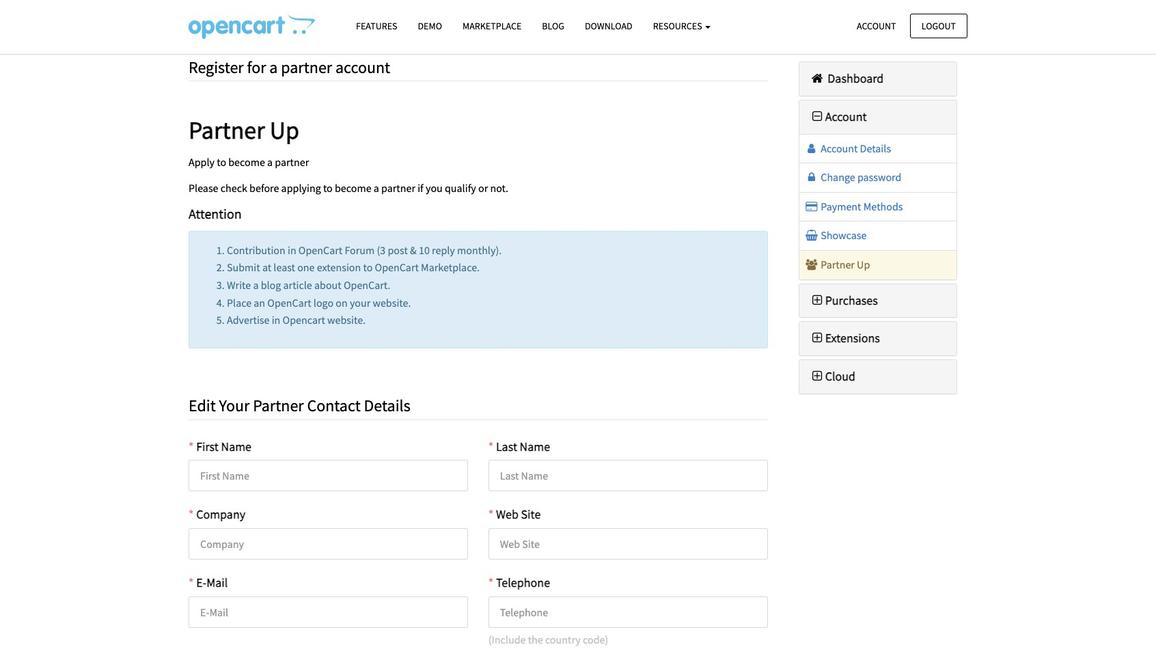 Task type: vqa. For each thing, say whether or not it's contained in the screenshot.
First
yes



Task type: locate. For each thing, give the bounding box(es) containing it.
partner up apply to become a partner
[[189, 115, 265, 146]]

0 horizontal spatial become
[[229, 155, 265, 169]]

0 vertical spatial up
[[270, 115, 300, 146]]

1 vertical spatial account link
[[810, 109, 867, 124]]

post
[[388, 243, 408, 257]]

opencart down article
[[268, 296, 312, 309]]

1 vertical spatial details
[[364, 395, 411, 417]]

account
[[336, 57, 391, 78]]

in up least
[[288, 243, 297, 257]]

partner up
[[189, 115, 300, 146], [819, 258, 871, 271]]

your
[[219, 395, 250, 417]]

details up password
[[861, 141, 892, 155]]

e-
[[196, 575, 207, 591]]

opencart up one
[[299, 243, 343, 257]]

payment methods
[[819, 200, 904, 213]]

(include the country code)
[[489, 633, 609, 647]]

partner up up apply to become a partner
[[189, 115, 300, 146]]

1 vertical spatial website.
[[328, 313, 366, 327]]

1 horizontal spatial in
[[288, 243, 297, 257]]

a
[[270, 57, 278, 78], [267, 155, 273, 169], [374, 181, 379, 195], [253, 278, 259, 292]]

up down showcase
[[857, 258, 871, 271]]

0 vertical spatial in
[[288, 243, 297, 257]]

account up the dashboard
[[857, 19, 897, 32]]

to up opencart.
[[363, 261, 373, 274]]

1 plus square o image from the top
[[810, 294, 826, 307]]

submit
[[227, 261, 260, 274]]

code)
[[583, 633, 609, 647]]

1 horizontal spatial partner up
[[819, 258, 871, 271]]

web
[[496, 507, 519, 523]]

1 vertical spatial partner
[[275, 155, 309, 169]]

Web Site text field
[[489, 529, 768, 560]]

1 name from the left
[[221, 439, 252, 454]]

1 horizontal spatial become
[[335, 181, 372, 195]]

blog
[[542, 20, 565, 32]]

2 vertical spatial account
[[821, 141, 858, 155]]

website.
[[373, 296, 411, 309], [328, 313, 366, 327]]

1 horizontal spatial up
[[857, 258, 871, 271]]

0 vertical spatial plus square o image
[[810, 294, 826, 307]]

place
[[227, 296, 252, 309]]

reply
[[432, 243, 455, 257]]

forum
[[345, 243, 375, 257]]

1 horizontal spatial details
[[861, 141, 892, 155]]

0 vertical spatial account link
[[846, 13, 908, 38]]

name
[[221, 439, 252, 454], [520, 439, 551, 454]]

in left opencart
[[272, 313, 281, 327]]

a right for
[[270, 57, 278, 78]]

0 horizontal spatial name
[[221, 439, 252, 454]]

partner right users icon in the right top of the page
[[821, 258, 855, 271]]

partner up applying
[[275, 155, 309, 169]]

0 vertical spatial website.
[[373, 296, 411, 309]]

not.
[[491, 181, 509, 195]]

marketplace
[[463, 20, 522, 32]]

0 horizontal spatial to
[[217, 155, 226, 169]]

contribution
[[227, 243, 286, 257]]

an
[[254, 296, 265, 309]]

plus square o image inside 'purchases' link
[[810, 294, 826, 307]]

2 vertical spatial opencart
[[268, 296, 312, 309]]

users image
[[805, 259, 819, 270]]

plus square o image
[[810, 294, 826, 307], [810, 333, 826, 345], [810, 371, 826, 383]]

please check before applying to become a partner if you qualify or not.
[[189, 181, 509, 195]]

2 horizontal spatial to
[[363, 261, 373, 274]]

name right last on the bottom left of page
[[520, 439, 551, 454]]

0 horizontal spatial up
[[270, 115, 300, 146]]

attention
[[189, 205, 242, 222]]

0 horizontal spatial in
[[272, 313, 281, 327]]

2 vertical spatial plus square o image
[[810, 371, 826, 383]]

name for first name
[[221, 439, 252, 454]]

(include
[[489, 633, 526, 647]]

on
[[336, 296, 348, 309]]

in
[[288, 243, 297, 257], [272, 313, 281, 327]]

0 horizontal spatial website.
[[328, 313, 366, 327]]

to right apply
[[217, 155, 226, 169]]

plus square o image inside extensions link
[[810, 333, 826, 345]]

showcase
[[819, 229, 867, 242]]

account up account details link
[[826, 109, 867, 124]]

name for last name
[[520, 439, 551, 454]]

for
[[247, 57, 266, 78]]

account link up account details link
[[810, 109, 867, 124]]

a inside contribution in opencart forum (3 post & 10 reply monthly). submit at least one extension to opencart marketplace. write a blog article about opencart. place an opencart logo on your website. advertise in opencart website.
[[253, 278, 259, 292]]

download link
[[575, 14, 643, 38]]

change password link
[[805, 170, 902, 184]]

company
[[196, 507, 246, 523]]

1 horizontal spatial name
[[520, 439, 551, 454]]

&
[[410, 243, 417, 257]]

1 vertical spatial become
[[335, 181, 372, 195]]

2 plus square o image from the top
[[810, 333, 826, 345]]

to right applying
[[323, 181, 333, 195]]

opencart
[[299, 243, 343, 257], [375, 261, 419, 274], [268, 296, 312, 309]]

plus square o image up cloud link
[[810, 333, 826, 345]]

a left blog
[[253, 278, 259, 292]]

1 vertical spatial in
[[272, 313, 281, 327]]

account link up the dashboard
[[846, 13, 908, 38]]

telephone
[[496, 575, 550, 591]]

account
[[857, 19, 897, 32], [826, 109, 867, 124], [821, 141, 858, 155]]

0 vertical spatial become
[[229, 155, 265, 169]]

partner up down showcase
[[819, 258, 871, 271]]

0 vertical spatial partner
[[189, 115, 265, 146]]

up up apply to become a partner
[[270, 115, 300, 146]]

plus square o image down extensions link
[[810, 371, 826, 383]]

features link
[[346, 14, 408, 38]]

plus square o image inside cloud link
[[810, 371, 826, 383]]

2 vertical spatial to
[[363, 261, 373, 274]]

minus square o image
[[810, 111, 826, 123]]

account link for the features link
[[846, 13, 908, 38]]

1 vertical spatial account
[[826, 109, 867, 124]]

opencart
[[283, 313, 325, 327]]

1 vertical spatial to
[[323, 181, 333, 195]]

credit card image
[[805, 201, 819, 212]]

become right applying
[[335, 181, 372, 195]]

apply to become a partner
[[189, 155, 309, 169]]

3 plus square o image from the top
[[810, 371, 826, 383]]

website. down opencart.
[[373, 296, 411, 309]]

partner right for
[[281, 57, 332, 78]]

demo
[[418, 20, 442, 32]]

website. down on
[[328, 313, 366, 327]]

1 vertical spatial plus square o image
[[810, 333, 826, 345]]

partner account image
[[189, 14, 315, 39]]

to inside contribution in opencart forum (3 post & 10 reply monthly). submit at least one extension to opencart marketplace. write a blog article about opencart. place an opencart logo on your website. advertise in opencart website.
[[363, 261, 373, 274]]

logo
[[314, 296, 334, 309]]

article
[[283, 278, 312, 292]]

become up check
[[229, 155, 265, 169]]

register
[[189, 57, 244, 78]]

least
[[274, 261, 295, 274]]

partner left the if on the top of the page
[[382, 181, 416, 195]]

edit your partner contact details
[[189, 395, 411, 417]]

showcase link
[[805, 229, 867, 242]]

up
[[270, 115, 300, 146], [857, 258, 871, 271]]

1 vertical spatial up
[[857, 258, 871, 271]]

at
[[262, 261, 272, 274]]

opencart down 'post'
[[375, 261, 419, 274]]

Company text field
[[189, 529, 468, 560]]

account right user icon in the top right of the page
[[821, 141, 858, 155]]

0 horizontal spatial details
[[364, 395, 411, 417]]

payment methods link
[[805, 200, 904, 213]]

2 name from the left
[[520, 439, 551, 454]]

1 vertical spatial partner up
[[819, 258, 871, 271]]

plus square o image down users icon in the right top of the page
[[810, 294, 826, 307]]

details right contact
[[364, 395, 411, 417]]

partner right your at the left of the page
[[253, 395, 304, 417]]

details
[[861, 141, 892, 155], [364, 395, 411, 417]]

Last Name text field
[[489, 460, 768, 492]]

0 horizontal spatial partner up
[[189, 115, 300, 146]]

home image
[[810, 72, 826, 85]]

name right the first
[[221, 439, 252, 454]]

0 vertical spatial partner up
[[189, 115, 300, 146]]



Task type: describe. For each thing, give the bounding box(es) containing it.
contact
[[307, 395, 361, 417]]

edit
[[189, 395, 216, 417]]

marketplace link
[[453, 14, 532, 38]]

10
[[419, 243, 430, 257]]

plus square o image for extensions
[[810, 333, 826, 345]]

monthly).
[[457, 243, 502, 257]]

a up before
[[267, 155, 273, 169]]

change password
[[819, 170, 902, 184]]

before
[[250, 181, 279, 195]]

site
[[521, 507, 541, 523]]

0 vertical spatial account
[[857, 19, 897, 32]]

register for a partner account
[[189, 57, 391, 78]]

last
[[496, 439, 518, 454]]

0 vertical spatial opencart
[[299, 243, 343, 257]]

check
[[221, 181, 247, 195]]

Telephone text field
[[489, 597, 768, 628]]

1 horizontal spatial website.
[[373, 296, 411, 309]]

logout
[[922, 19, 957, 32]]

1 vertical spatial opencart
[[375, 261, 419, 274]]

first name
[[196, 439, 252, 454]]

2 vertical spatial partner
[[382, 181, 416, 195]]

write
[[227, 278, 251, 292]]

apply
[[189, 155, 215, 169]]

mail
[[207, 575, 228, 591]]

change
[[821, 170, 856, 184]]

cloud link
[[810, 369, 856, 384]]

demo link
[[408, 14, 453, 38]]

opencart.
[[344, 278, 391, 292]]

your
[[350, 296, 371, 309]]

First Name text field
[[189, 460, 468, 492]]

last name
[[496, 439, 551, 454]]

E-Mail text field
[[189, 597, 468, 628]]

features
[[356, 20, 398, 32]]

you
[[426, 181, 443, 195]]

qualify
[[445, 181, 476, 195]]

purchases
[[826, 292, 878, 308]]

dashboard
[[826, 70, 884, 86]]

logout link
[[911, 13, 968, 38]]

if
[[418, 181, 424, 195]]

1 vertical spatial partner
[[821, 258, 855, 271]]

password
[[858, 170, 902, 184]]

cloud
[[826, 369, 856, 384]]

one
[[298, 261, 315, 274]]

download
[[585, 20, 633, 32]]

partner up link
[[805, 258, 871, 271]]

(3
[[377, 243, 386, 257]]

contribution in opencart forum (3 post & 10 reply monthly). submit at least one extension to opencart marketplace. write a blog article about opencart. place an opencart logo on your website. advertise in opencart website.
[[227, 243, 502, 327]]

account details link
[[805, 141, 892, 155]]

1 horizontal spatial to
[[323, 181, 333, 195]]

methods
[[864, 200, 904, 213]]

a left the if on the top of the page
[[374, 181, 379, 195]]

web site
[[496, 507, 541, 523]]

advertise
[[227, 313, 270, 327]]

resources link
[[643, 14, 722, 38]]

extensions
[[826, 330, 881, 346]]

first
[[196, 439, 219, 454]]

the
[[528, 633, 543, 647]]

resources
[[653, 20, 705, 32]]

blog
[[261, 278, 281, 292]]

about
[[315, 278, 342, 292]]

marketplace.
[[421, 261, 480, 274]]

plus square o image for purchases
[[810, 294, 826, 307]]

2 vertical spatial partner
[[253, 395, 304, 417]]

please
[[189, 181, 219, 195]]

0 vertical spatial details
[[861, 141, 892, 155]]

purchases link
[[810, 292, 878, 308]]

0 vertical spatial to
[[217, 155, 226, 169]]

lock image
[[805, 172, 819, 183]]

country
[[546, 633, 581, 647]]

dashboard link
[[810, 70, 884, 86]]

user image
[[805, 143, 819, 154]]

plus square o image for cloud
[[810, 371, 826, 383]]

payment
[[821, 200, 862, 213]]

shopping basket image
[[805, 230, 819, 241]]

extensions link
[[810, 330, 881, 346]]

applying
[[281, 181, 321, 195]]

0 vertical spatial partner
[[281, 57, 332, 78]]

blog link
[[532, 14, 575, 38]]

or
[[479, 181, 488, 195]]

account details
[[819, 141, 892, 155]]

e-mail
[[196, 575, 228, 591]]

extension
[[317, 261, 361, 274]]

account link for dashboard link
[[810, 109, 867, 124]]



